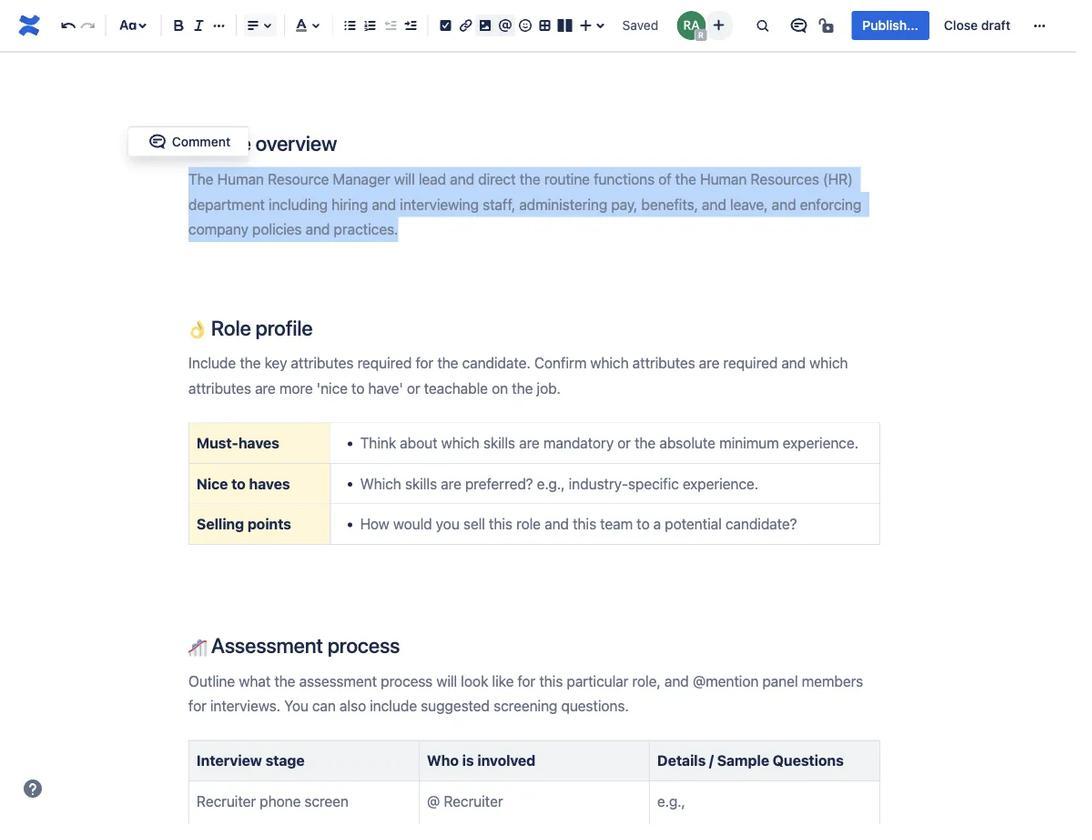 Task type: vqa. For each thing, say whether or not it's contained in the screenshot.
assessment
yes



Task type: locate. For each thing, give the bounding box(es) containing it.
1 the from the left
[[519, 171, 541, 188]]

the human resource manager will lead and direct the routine functions of the human resources (hr) department including hiring and interviewing staff, administering pay, benefits, and leave, and enforcing company policies and practices.
[[188, 171, 865, 238]]

role
[[211, 131, 251, 156], [211, 315, 251, 340]]

leave,
[[730, 196, 768, 213]]

the right of
[[675, 171, 696, 188]]

the
[[519, 171, 541, 188], [675, 171, 696, 188]]

close
[[944, 18, 978, 33]]

action item image
[[435, 15, 457, 36]]

0 horizontal spatial the
[[519, 171, 541, 188]]

must-
[[197, 435, 238, 452]]

benefits,
[[641, 196, 698, 213]]

assessment
[[211, 633, 323, 658]]

help image
[[22, 778, 44, 800]]

lead
[[419, 171, 446, 188]]

italic ⌘i image
[[188, 15, 210, 36]]

close draft
[[944, 18, 1010, 33]]

more image
[[1029, 15, 1051, 36]]

text styles image
[[117, 15, 139, 36]]

process
[[328, 633, 400, 658]]

1 vertical spatial haves
[[249, 475, 290, 493]]

haves up the nice to haves
[[238, 435, 279, 452]]

the right direct
[[519, 171, 541, 188]]

bullet list ⌘⇧8 image
[[339, 15, 361, 36]]

:clipboard: image
[[188, 137, 207, 155], [188, 137, 207, 155]]

:ok_hand: image
[[188, 321, 207, 339], [188, 321, 207, 339]]

publish... button
[[852, 11, 929, 40]]

publish...
[[862, 18, 918, 33]]

sample
[[717, 753, 769, 770]]

:roller_coaster: image
[[188, 639, 207, 657], [188, 639, 207, 657]]

must-haves
[[197, 435, 279, 452]]

haves
[[238, 435, 279, 452], [249, 475, 290, 493]]

comment button
[[135, 131, 241, 152]]

draft
[[981, 18, 1010, 33]]

selling
[[197, 516, 244, 533]]

manager
[[333, 171, 390, 188]]

and down including
[[306, 221, 330, 238]]

interview
[[197, 753, 262, 770]]

saved
[[622, 18, 658, 33]]

role for profile
[[211, 315, 251, 340]]

will
[[394, 171, 415, 188]]

and
[[450, 171, 474, 188], [372, 196, 396, 213], [702, 196, 726, 213], [772, 196, 796, 213], [306, 221, 330, 238]]

human up leave,
[[700, 171, 747, 188]]

1 horizontal spatial human
[[700, 171, 747, 188]]

0 vertical spatial role
[[211, 131, 251, 156]]

comment
[[172, 134, 231, 149]]

to
[[231, 475, 246, 493]]

questions
[[773, 753, 844, 770]]

of
[[658, 171, 672, 188]]

2 role from the top
[[211, 315, 251, 340]]

company
[[188, 221, 248, 238]]

ruby anderson image
[[677, 11, 706, 40]]

resource
[[268, 171, 329, 188]]

1 role from the top
[[211, 131, 251, 156]]

points
[[247, 516, 291, 533]]

human
[[217, 171, 264, 188], [700, 171, 747, 188]]

align left image
[[242, 15, 264, 36]]

role up the at the top left of page
[[211, 131, 251, 156]]

haves right to
[[249, 475, 290, 493]]

1 horizontal spatial the
[[675, 171, 696, 188]]

overview
[[255, 131, 337, 156]]

link image
[[455, 15, 476, 36]]

/
[[709, 753, 714, 770]]

human up department in the left top of the page
[[217, 171, 264, 188]]

and right lead
[[450, 171, 474, 188]]

assessment process
[[207, 633, 400, 658]]

staff,
[[483, 196, 515, 213]]

role left profile
[[211, 315, 251, 340]]

0 horizontal spatial human
[[217, 171, 264, 188]]

details
[[657, 753, 706, 770]]

and up practices.
[[372, 196, 396, 213]]

1 vertical spatial role
[[211, 315, 251, 340]]

redo ⌘⇧z image
[[77, 15, 99, 36]]

direct
[[478, 171, 516, 188]]

interviewing
[[400, 196, 479, 213]]

practices.
[[334, 221, 398, 238]]

bold ⌘b image
[[168, 15, 190, 36]]

close draft button
[[933, 11, 1021, 40]]

profile
[[255, 315, 313, 340]]

undo ⌘z image
[[57, 15, 79, 36]]

the
[[188, 171, 214, 188]]

indent tab image
[[399, 15, 421, 36]]



Task type: describe. For each thing, give the bounding box(es) containing it.
comment image
[[146, 131, 168, 152]]

involved
[[477, 753, 535, 770]]

including
[[269, 196, 328, 213]]

stage
[[265, 753, 305, 770]]

numbered list ⌘⇧7 image
[[359, 15, 381, 36]]

interview stage
[[197, 753, 305, 770]]

functions
[[594, 171, 655, 188]]

mention image
[[494, 15, 516, 36]]

2 the from the left
[[675, 171, 696, 188]]

find and replace image
[[751, 15, 773, 36]]

who is involved
[[427, 753, 535, 770]]

resources
[[751, 171, 819, 188]]

outdent ⇧tab image
[[379, 15, 401, 36]]

nice to haves
[[197, 475, 290, 493]]

is
[[462, 753, 474, 770]]

add image, video, or file image
[[474, 15, 496, 36]]

and left leave,
[[702, 196, 726, 213]]

department
[[188, 196, 265, 213]]

role overview
[[207, 131, 337, 156]]

1 human from the left
[[217, 171, 264, 188]]

comment icon image
[[788, 15, 810, 36]]

policies
[[252, 221, 302, 238]]

administering
[[519, 196, 607, 213]]

routine
[[544, 171, 590, 188]]

confluence image
[[15, 11, 44, 40]]

invite to edit image
[[708, 14, 730, 36]]

confluence image
[[15, 11, 44, 40]]

selling points
[[197, 516, 291, 533]]

layouts image
[[554, 15, 576, 36]]

who
[[427, 753, 459, 770]]

table image
[[534, 15, 556, 36]]

role profile
[[207, 315, 313, 340]]

0 vertical spatial haves
[[238, 435, 279, 452]]

no restrictions image
[[817, 15, 839, 36]]

and down resources
[[772, 196, 796, 213]]

enforcing
[[800, 196, 861, 213]]

hiring
[[331, 196, 368, 213]]

emoji image
[[514, 15, 536, 36]]

details / sample questions
[[657, 753, 844, 770]]

nice
[[197, 475, 228, 493]]

more formatting image
[[208, 15, 230, 36]]

(hr)
[[823, 171, 853, 188]]

2 human from the left
[[700, 171, 747, 188]]

role for overview
[[211, 131, 251, 156]]

pay,
[[611, 196, 638, 213]]



